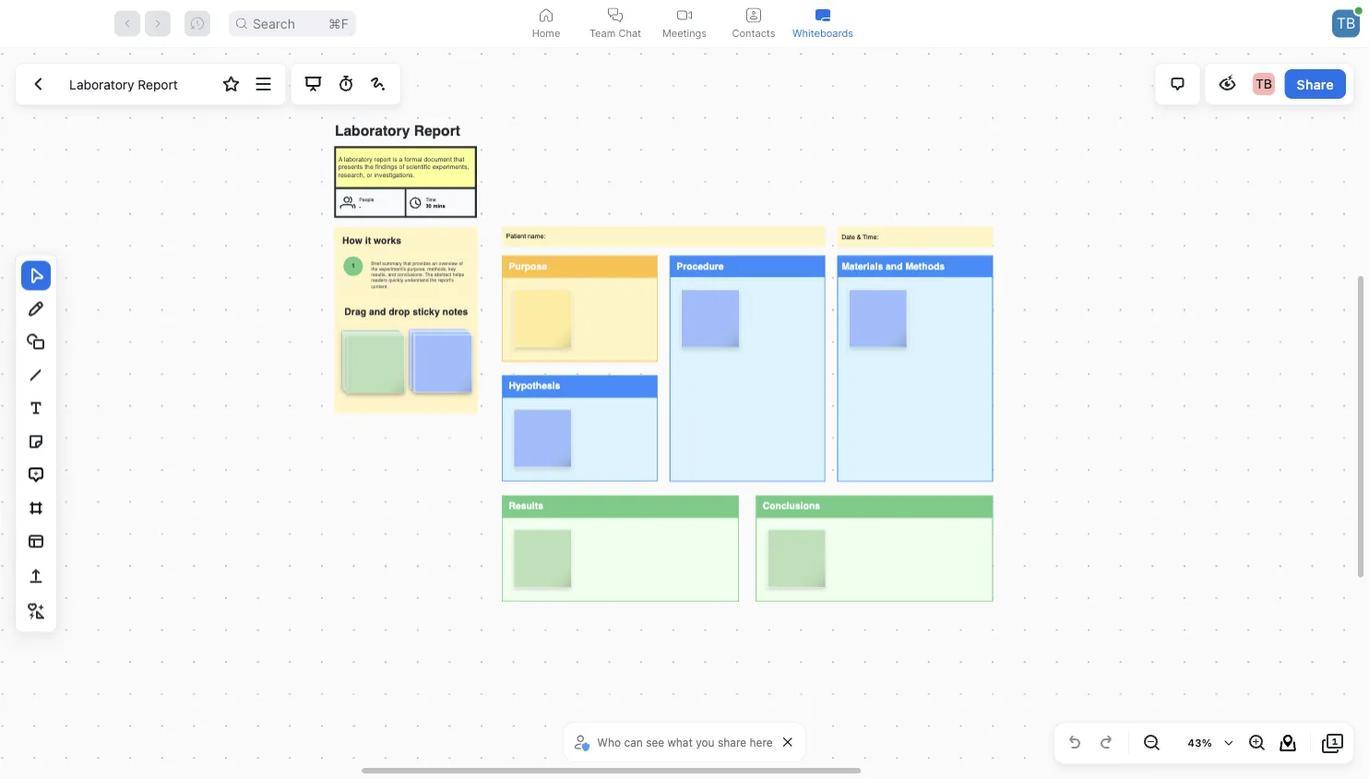 Task type: describe. For each thing, give the bounding box(es) containing it.
home small image
[[539, 8, 554, 23]]

meetings button
[[650, 0, 719, 47]]

tab list containing home
[[512, 0, 858, 47]]

profile contact image
[[747, 8, 761, 23]]

contacts
[[732, 27, 776, 39]]

magnifier image
[[236, 18, 247, 29]]

chat
[[619, 27, 642, 39]]

team chat button
[[581, 0, 650, 47]]

⌘f
[[328, 16, 349, 31]]

home small image
[[539, 8, 554, 23]]

whiteboards button
[[789, 0, 858, 47]]

home button
[[512, 0, 581, 47]]



Task type: locate. For each thing, give the bounding box(es) containing it.
video on image
[[677, 8, 692, 23]]

online image
[[1356, 7, 1363, 14], [1356, 7, 1363, 14]]

video on image
[[677, 8, 692, 23]]

whiteboard small image
[[816, 8, 831, 23], [816, 8, 831, 23]]

whiteboards
[[793, 27, 854, 39]]

tab list
[[512, 0, 858, 47]]

home
[[532, 27, 561, 39]]

contacts button
[[719, 0, 789, 47]]

team chat image
[[608, 8, 623, 23], [608, 8, 623, 23]]

meetings
[[663, 27, 707, 39]]

team
[[590, 27, 616, 39]]

tb
[[1337, 14, 1356, 32]]

team chat
[[590, 27, 642, 39]]

profile contact image
[[747, 8, 761, 23]]

search
[[253, 16, 295, 31]]

magnifier image
[[236, 18, 247, 29]]



Task type: vqa. For each thing, say whether or not it's contained in the screenshot.
the Home
yes



